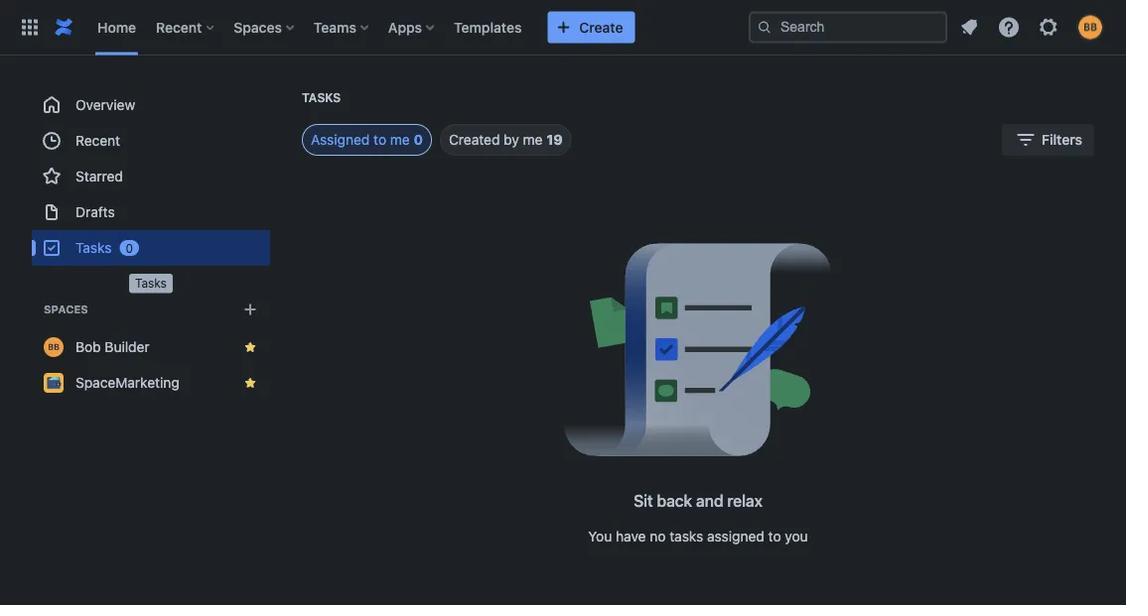 Task type: vqa. For each thing, say whether or not it's contained in the screenshot.
group containing Overview
yes



Task type: describe. For each thing, give the bounding box(es) containing it.
bob builder link
[[32, 330, 270, 366]]

by
[[504, 132, 519, 148]]

recent button
[[150, 11, 222, 43]]

apps
[[388, 19, 422, 35]]

have
[[616, 529, 646, 545]]

spacemarketing link
[[32, 366, 270, 401]]

Search field
[[749, 11, 948, 43]]

you
[[785, 529, 808, 545]]

bob builder
[[75, 339, 150, 356]]

overview link
[[32, 87, 270, 123]]

search image
[[757, 19, 773, 35]]

sit back and relax
[[634, 492, 763, 511]]

assigned to me 0
[[311, 132, 423, 148]]

teams button
[[308, 11, 376, 43]]

spacemarketing
[[75, 375, 180, 391]]

you
[[588, 529, 612, 545]]

recent link
[[32, 123, 270, 159]]

bob
[[75, 339, 101, 356]]

back
[[657, 492, 692, 511]]

1 horizontal spatial to
[[768, 529, 781, 545]]

spaces inside spaces popup button
[[234, 19, 282, 35]]

recent inside recent popup button
[[156, 19, 202, 35]]

templates link
[[448, 11, 528, 43]]

drafts link
[[32, 195, 270, 230]]

assigned
[[311, 132, 370, 148]]

group containing overview
[[32, 87, 270, 266]]

me for to
[[390, 132, 410, 148]]

0 inside tab list
[[414, 132, 423, 148]]

tasks
[[670, 529, 703, 545]]

unstar this space image
[[242, 340, 258, 356]]

1 horizontal spatial tasks
[[135, 277, 167, 291]]

filters
[[1042, 132, 1083, 148]]

created by me 19
[[449, 132, 563, 148]]

no
[[650, 529, 666, 545]]



Task type: locate. For each thing, give the bounding box(es) containing it.
drafts
[[75, 204, 115, 221]]

0 vertical spatial to
[[374, 132, 386, 148]]

spaces up bob
[[44, 303, 88, 316]]

19
[[547, 132, 563, 148]]

templates
[[454, 19, 522, 35]]

0 down drafts link
[[126, 241, 133, 255]]

to inside tab list
[[374, 132, 386, 148]]

home
[[97, 19, 136, 35]]

overview
[[75, 97, 135, 113]]

to left you
[[768, 529, 781, 545]]

1 vertical spatial tasks
[[75, 240, 112, 256]]

builder
[[105, 339, 150, 356]]

0 horizontal spatial recent
[[75, 133, 120, 149]]

confluence image
[[52, 15, 75, 39]]

starred
[[75, 168, 123, 185]]

0 horizontal spatial me
[[390, 132, 410, 148]]

tab list
[[278, 124, 572, 156]]

created
[[449, 132, 500, 148]]

tasks up "bob builder" link
[[135, 277, 167, 291]]

2 vertical spatial tasks
[[135, 277, 167, 291]]

1 vertical spatial recent
[[75, 133, 120, 149]]

banner
[[0, 0, 1126, 56]]

me for by
[[523, 132, 543, 148]]

recent up starred
[[75, 133, 120, 149]]

tab list containing assigned to me
[[278, 124, 572, 156]]

tasks down drafts
[[75, 240, 112, 256]]

0 horizontal spatial to
[[374, 132, 386, 148]]

and
[[696, 492, 724, 511]]

you have no tasks assigned to you
[[588, 529, 808, 545]]

spaces right recent popup button
[[234, 19, 282, 35]]

relax
[[727, 492, 763, 511]]

to right "assigned"
[[374, 132, 386, 148]]

0 vertical spatial spaces
[[234, 19, 282, 35]]

settings icon image
[[1037, 15, 1061, 39]]

tasks up "assigned"
[[302, 91, 341, 105]]

tasks
[[302, 91, 341, 105], [75, 240, 112, 256], [135, 277, 167, 291]]

create button
[[548, 11, 635, 43]]

0 horizontal spatial spaces
[[44, 303, 88, 316]]

0
[[414, 132, 423, 148], [126, 241, 133, 255]]

create a space image
[[238, 298, 262, 322]]

1 horizontal spatial 0
[[414, 132, 423, 148]]

0 vertical spatial recent
[[156, 19, 202, 35]]

1 vertical spatial spaces
[[44, 303, 88, 316]]

sit
[[634, 492, 653, 511]]

spaces button
[[228, 11, 302, 43]]

me right "assigned"
[[390, 132, 410, 148]]

0 left created
[[414, 132, 423, 148]]

2 horizontal spatial tasks
[[302, 91, 341, 105]]

1 me from the left
[[390, 132, 410, 148]]

teams
[[314, 19, 356, 35]]

create
[[579, 19, 623, 35]]

home link
[[91, 11, 142, 43]]

1 horizontal spatial recent
[[156, 19, 202, 35]]

1 horizontal spatial spaces
[[234, 19, 282, 35]]

global element
[[12, 0, 749, 55]]

0 vertical spatial tasks
[[302, 91, 341, 105]]

recent inside recent link
[[75, 133, 120, 149]]

filters button
[[1002, 124, 1095, 156]]

to
[[374, 132, 386, 148], [768, 529, 781, 545]]

2 me from the left
[[523, 132, 543, 148]]

confluence image
[[52, 15, 75, 39]]

help icon image
[[997, 15, 1021, 39]]

0 horizontal spatial tasks
[[75, 240, 112, 256]]

me
[[390, 132, 410, 148], [523, 132, 543, 148]]

banner containing home
[[0, 0, 1126, 56]]

1 vertical spatial to
[[768, 529, 781, 545]]

spaces
[[234, 19, 282, 35], [44, 303, 88, 316]]

appswitcher icon image
[[18, 15, 42, 39]]

recent right home
[[156, 19, 202, 35]]

assigned
[[707, 529, 765, 545]]

notification icon image
[[957, 15, 981, 39]]

starred link
[[32, 159, 270, 195]]

group
[[32, 87, 270, 266]]

unstar this space image
[[242, 375, 258, 391]]

apps button
[[382, 11, 442, 43]]

me right 'by'
[[523, 132, 543, 148]]

1 horizontal spatial me
[[523, 132, 543, 148]]

0 horizontal spatial 0
[[126, 241, 133, 255]]

1 vertical spatial 0
[[126, 241, 133, 255]]

0 vertical spatial 0
[[414, 132, 423, 148]]

recent
[[156, 19, 202, 35], [75, 133, 120, 149]]



